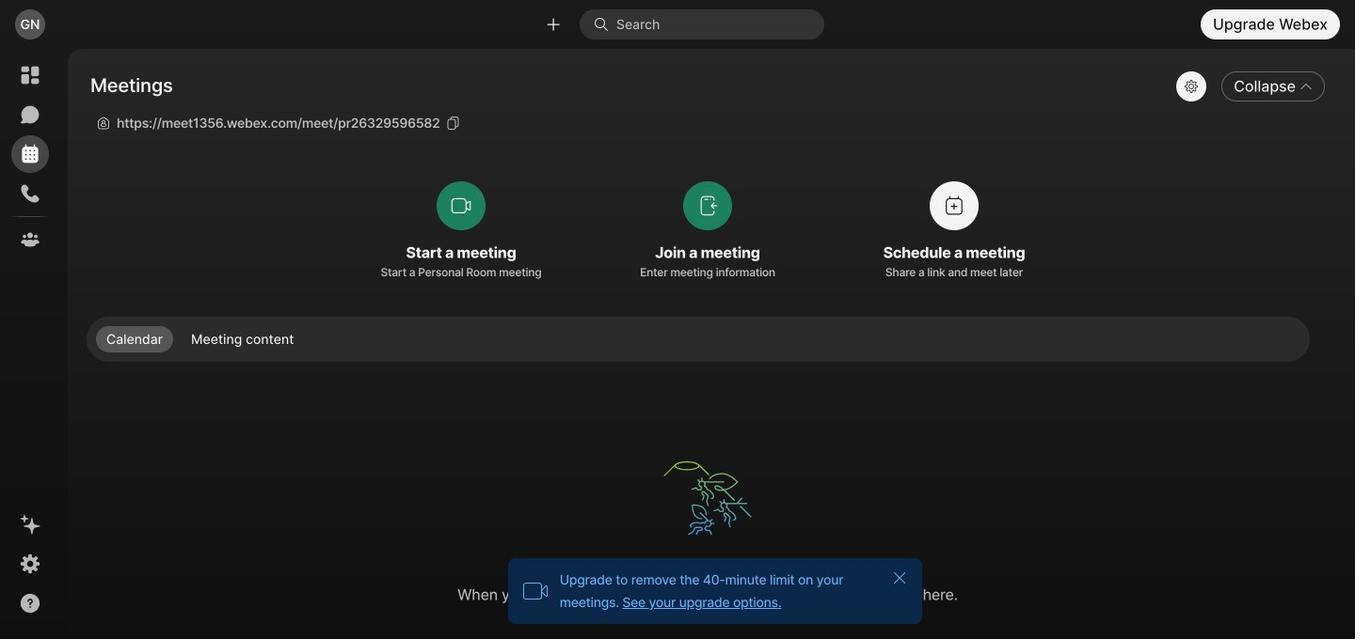 Task type: vqa. For each thing, say whether or not it's contained in the screenshot.
cancel_16 icon
yes



Task type: locate. For each thing, give the bounding box(es) containing it.
camera_28 image
[[522, 579, 548, 605]]

webex tab list
[[11, 56, 49, 259]]

navigation
[[0, 49, 60, 640]]

cancel_16 image
[[892, 571, 907, 586]]



